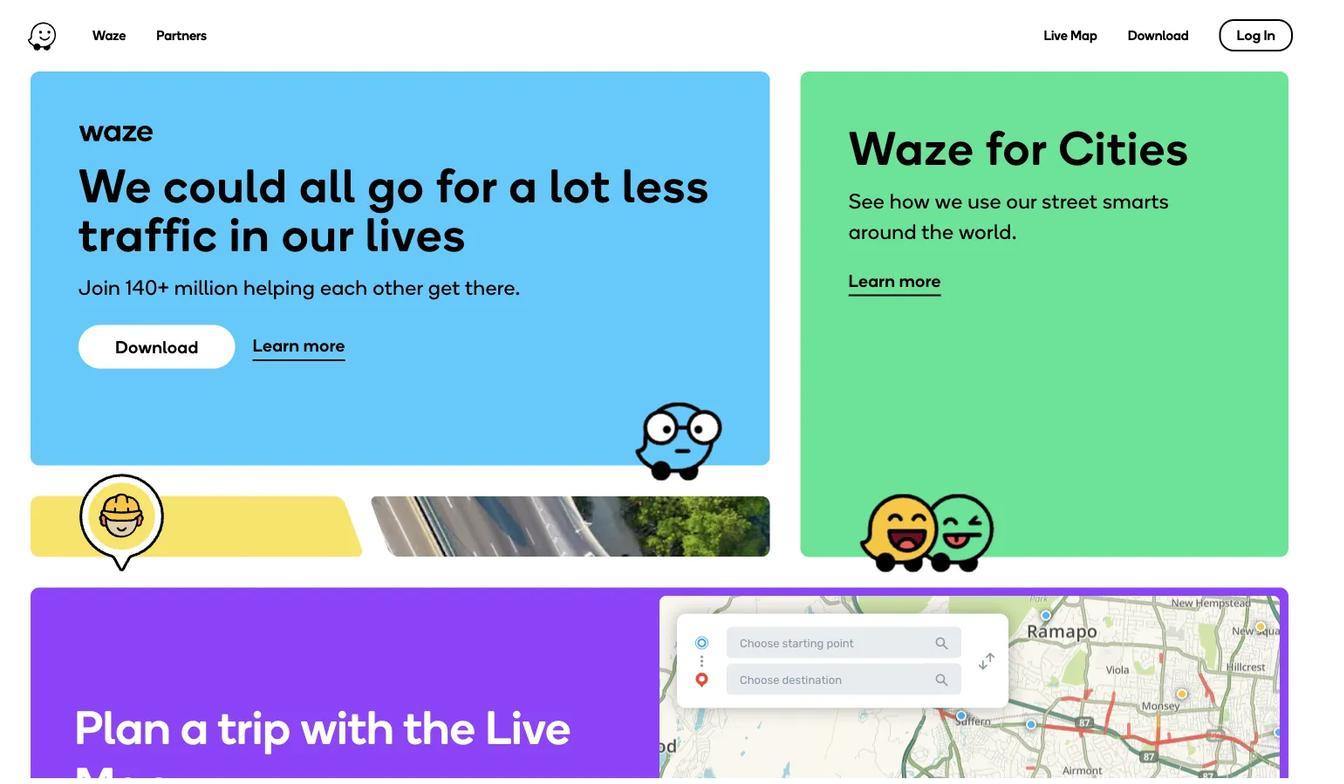 Task type: locate. For each thing, give the bounding box(es) containing it.
our inside we could all go for a lot less traffic in our lives
[[282, 206, 354, 263]]

live map link
[[1044, 28, 1097, 44]]

0 horizontal spatial a
[[181, 699, 208, 756]]

0 vertical spatial a
[[509, 157, 538, 214]]

waze for cities
[[849, 120, 1190, 177]]

0 vertical spatial download
[[1128, 28, 1189, 44]]

map
[[1070, 28, 1097, 44], [74, 756, 171, 779]]

0 horizontal spatial download
[[115, 336, 199, 357]]

a inside we could all go for a lot less traffic in our lives
[[509, 157, 538, 214]]

there.
[[465, 275, 521, 300]]

our inside see how we use our street smarts around the world.
[[1006, 189, 1037, 214]]

1 vertical spatial download
[[115, 336, 199, 357]]

a left lot on the top left of the page
[[509, 157, 538, 214]]

waze
[[92, 28, 126, 44], [849, 120, 975, 177]]

1 vertical spatial live
[[485, 699, 571, 756]]

log in link
[[1219, 19, 1293, 52]]

waze up "how"
[[849, 120, 975, 177]]

we could all go for a lot less traffic in our lives
[[79, 157, 710, 263]]

learn more link
[[849, 269, 941, 294], [253, 334, 345, 359]]

more
[[900, 270, 941, 291], [303, 335, 345, 356]]

live
[[1044, 28, 1068, 44], [485, 699, 571, 756]]

1 vertical spatial learn more
[[253, 335, 345, 356]]

0 vertical spatial the
[[922, 219, 954, 244]]

0 horizontal spatial waze
[[92, 28, 126, 44]]

a
[[509, 157, 538, 214], [181, 699, 208, 756]]

1 vertical spatial map
[[74, 756, 171, 779]]

1 vertical spatial download link
[[79, 325, 235, 369]]

a inside plan a trip with the live map
[[181, 699, 208, 756]]

around
[[849, 219, 917, 244]]

see
[[849, 189, 885, 214]]

learn down helping
[[253, 335, 300, 356]]

1 vertical spatial more
[[303, 335, 345, 356]]

1 horizontal spatial live
[[1044, 28, 1068, 44]]

140+
[[126, 275, 169, 300]]

lot
[[550, 157, 611, 214]]

1 vertical spatial the
[[403, 699, 475, 756]]

download link
[[1128, 28, 1189, 44], [79, 325, 235, 369]]

the
[[922, 219, 954, 244], [403, 699, 475, 756]]

1 vertical spatial a
[[181, 699, 208, 756]]

1 horizontal spatial map
[[1070, 28, 1097, 44]]

download
[[1128, 28, 1189, 44], [115, 336, 199, 357]]

1 vertical spatial learn
[[253, 335, 300, 356]]

learn more down join 140+ million helping each other get there.
[[253, 335, 345, 356]]

waze for waze link
[[92, 28, 126, 44]]

learn down around
[[849, 270, 896, 291]]

0 horizontal spatial learn
[[253, 335, 300, 356]]

world.
[[959, 219, 1017, 244]]

use
[[968, 189, 1001, 214]]

our right use
[[1006, 189, 1037, 214]]

0 horizontal spatial the
[[403, 699, 475, 756]]

0 vertical spatial learn
[[849, 270, 896, 291]]

1 horizontal spatial learn more link
[[849, 269, 941, 294]]

1 vertical spatial learn more link
[[253, 334, 345, 359]]

0 horizontal spatial download link
[[79, 325, 235, 369]]

learn
[[849, 270, 896, 291], [253, 335, 300, 356]]

join
[[79, 275, 121, 300]]

in
[[1264, 27, 1276, 44]]

1 horizontal spatial a
[[509, 157, 538, 214]]

1 horizontal spatial for
[[986, 120, 1047, 177]]

log
[[1237, 27, 1261, 44]]

go
[[368, 157, 425, 214]]

1 horizontal spatial more
[[900, 270, 941, 291]]

1 horizontal spatial our
[[1006, 189, 1037, 214]]

learn more
[[849, 270, 941, 291], [253, 335, 345, 356]]

more down around
[[900, 270, 941, 291]]

0 horizontal spatial for
[[436, 157, 498, 214]]

0 horizontal spatial our
[[282, 206, 354, 263]]

0 vertical spatial map
[[1070, 28, 1097, 44]]

1 horizontal spatial learn more
[[849, 270, 941, 291]]

for
[[986, 120, 1047, 177], [436, 157, 498, 214]]

0 vertical spatial waze
[[92, 28, 126, 44]]

1 horizontal spatial download
[[1128, 28, 1189, 44]]

1 horizontal spatial download link
[[1128, 28, 1189, 44]]

for up use
[[986, 120, 1047, 177]]

our
[[1006, 189, 1037, 214], [282, 206, 354, 263]]

1 horizontal spatial the
[[922, 219, 954, 244]]

plan a trip with the live map
[[74, 699, 571, 779]]

partners link
[[156, 28, 207, 44]]

0 horizontal spatial learn more
[[253, 335, 345, 356]]

learn more down around
[[849, 270, 941, 291]]

learn more link down around
[[849, 269, 941, 294]]

more down each
[[303, 335, 345, 356]]

waze right home 'icon'
[[92, 28, 126, 44]]

a left the trip
[[181, 699, 208, 756]]

lives
[[366, 206, 467, 263]]

our up join 140+ million helping each other get there.
[[282, 206, 354, 263]]

1 vertical spatial waze
[[849, 120, 975, 177]]

0 horizontal spatial more
[[303, 335, 345, 356]]

0 horizontal spatial map
[[74, 756, 171, 779]]

learn more link down join 140+ million helping each other get there.
[[253, 334, 345, 359]]

for right go
[[436, 157, 498, 214]]

we
[[935, 189, 963, 214]]

1 horizontal spatial waze
[[849, 120, 975, 177]]

less
[[622, 157, 710, 214]]

waze for waze for cities
[[849, 120, 975, 177]]

0 vertical spatial more
[[900, 270, 941, 291]]

0 horizontal spatial live
[[485, 699, 571, 756]]

plan
[[74, 699, 171, 756]]

partners
[[156, 28, 207, 44]]



Task type: describe. For each thing, give the bounding box(es) containing it.
live inside plan a trip with the live map
[[485, 699, 571, 756]]

we
[[79, 157, 152, 214]]

home image
[[26, 22, 58, 51]]

0 vertical spatial live
[[1044, 28, 1068, 44]]

0 vertical spatial download link
[[1128, 28, 1189, 44]]

cities
[[1059, 120, 1190, 177]]

each
[[320, 275, 368, 300]]

how
[[890, 189, 930, 214]]

other
[[373, 275, 423, 300]]

see how we use our street smarts around the world.
[[849, 189, 1169, 244]]

with
[[300, 699, 394, 756]]

waze link
[[92, 28, 126, 44]]

in
[[229, 206, 271, 263]]

could
[[163, 157, 288, 214]]

smarts
[[1103, 189, 1169, 214]]

join 140+ million helping each other get there.
[[79, 275, 521, 300]]

get
[[428, 275, 460, 300]]

for inside we could all go for a lot less traffic in our lives
[[436, 157, 498, 214]]

the inside plan a trip with the live map
[[403, 699, 475, 756]]

helping
[[243, 275, 315, 300]]

traffic
[[79, 206, 218, 263]]

live map
[[1044, 28, 1097, 44]]

all
[[299, 157, 357, 214]]

million
[[174, 275, 238, 300]]

0 vertical spatial learn more link
[[849, 269, 941, 294]]

map inside plan a trip with the live map
[[74, 756, 171, 779]]

0 vertical spatial learn more
[[849, 270, 941, 291]]

log in
[[1237, 27, 1276, 44]]

0 horizontal spatial learn more link
[[253, 334, 345, 359]]

trip
[[218, 699, 291, 756]]

the inside see how we use our street smarts around the world.
[[922, 219, 954, 244]]

1 horizontal spatial learn
[[849, 270, 896, 291]]

street
[[1042, 189, 1098, 214]]



Task type: vqa. For each thing, say whether or not it's contained in the screenshot.
San in Chinatown San Francisco, Ca, Usa
no



